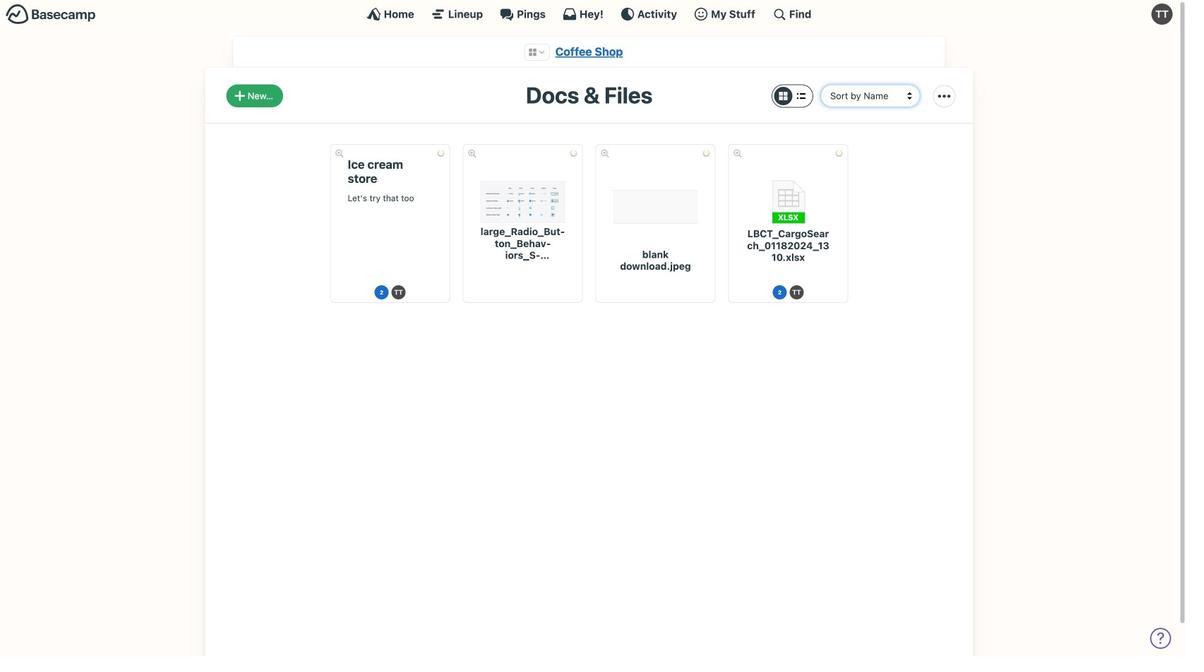 Task type: vqa. For each thing, say whether or not it's contained in the screenshot.
Terry Turtle icon inside the Main element
yes



Task type: locate. For each thing, give the bounding box(es) containing it.
0 horizontal spatial terry turtle image
[[790, 286, 804, 300]]

terry turtle image
[[1152, 4, 1173, 25], [790, 286, 804, 300]]

main element
[[0, 0, 1179, 28]]

1 vertical spatial terry turtle image
[[790, 286, 804, 300]]

keyboard shortcut: ⌘ + / image
[[773, 7, 787, 21]]

0 vertical spatial terry turtle image
[[1152, 4, 1173, 25]]



Task type: describe. For each thing, give the bounding box(es) containing it.
switch accounts image
[[6, 4, 96, 25]]

1 horizontal spatial terry turtle image
[[1152, 4, 1173, 25]]



